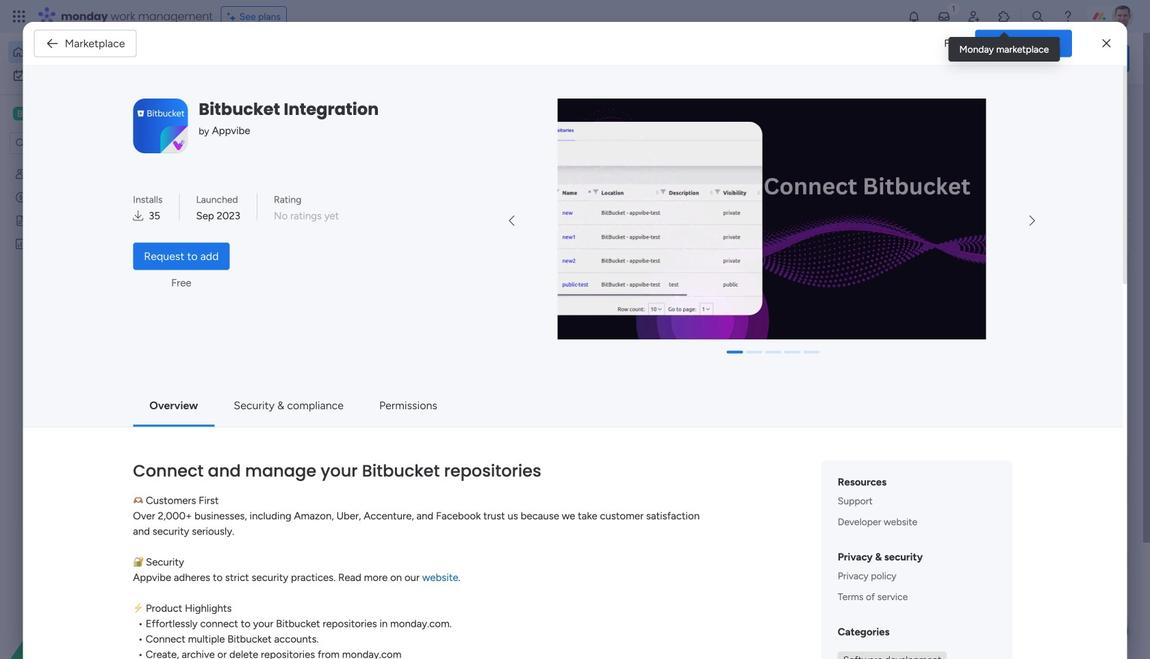 Task type: vqa. For each thing, say whether or not it's contained in the screenshot.
the leftmost Terry Turtle ICON
yes



Task type: locate. For each thing, give the bounding box(es) containing it.
v2 download image
[[133, 209, 143, 224]]

lottie animation image
[[537, 33, 922, 85], [0, 521, 175, 659]]

update feed image
[[937, 10, 951, 23]]

workspace image
[[13, 106, 27, 121]]

workspace selection element
[[13, 105, 87, 122]]

close update feed (inbox) image
[[212, 516, 228, 532]]

1 vertical spatial public board image
[[229, 418, 244, 433]]

lottie animation element
[[537, 33, 922, 85], [0, 521, 175, 659]]

invite members image
[[967, 10, 981, 23]]

add to favorites image
[[854, 250, 868, 264], [406, 418, 420, 432]]

1 horizontal spatial public board image
[[229, 250, 244, 265]]

v2 user feedback image
[[935, 51, 946, 66]]

close recently visited image
[[212, 112, 228, 128]]

1 horizontal spatial add to favorites image
[[854, 250, 868, 264]]

public board image up component image
[[229, 250, 244, 265]]

1 vertical spatial option
[[8, 64, 166, 86]]

0 horizontal spatial lottie animation image
[[0, 521, 175, 659]]

0 vertical spatial option
[[8, 41, 166, 63]]

add to favorites image for public board icon to the top
[[854, 250, 868, 264]]

0 vertical spatial lottie animation image
[[537, 33, 922, 85]]

remove from favorites image
[[630, 250, 644, 264]]

0 vertical spatial public board image
[[14, 214, 27, 227]]

terry turtle image
[[244, 563, 271, 590]]

check circle image
[[945, 181, 954, 191]]

1 horizontal spatial public board image
[[676, 250, 692, 265]]

public board image up public dashboard image
[[14, 214, 27, 227]]

option
[[8, 41, 166, 63], [8, 64, 166, 86], [0, 162, 175, 165]]

0 horizontal spatial add to favorites image
[[406, 418, 420, 432]]

help image
[[1061, 10, 1075, 23]]

search everything image
[[1031, 10, 1045, 23]]

dapulse x slim image
[[1103, 35, 1111, 52]]

1 vertical spatial add to favorites image
[[406, 418, 420, 432]]

list box
[[0, 160, 175, 441]]

1 vertical spatial lottie animation image
[[0, 521, 175, 659]]

0 vertical spatial lottie animation element
[[537, 33, 922, 85]]

public board image
[[14, 214, 27, 227], [229, 250, 244, 265]]

v2 bolt switch image
[[1042, 51, 1050, 66]]

1 vertical spatial public board image
[[229, 250, 244, 265]]

2 vertical spatial option
[[0, 162, 175, 165]]

public board image
[[676, 250, 692, 265], [229, 418, 244, 433]]

notifications image
[[907, 10, 921, 23]]

1 vertical spatial lottie animation element
[[0, 521, 175, 659]]

0 vertical spatial add to favorites image
[[854, 250, 868, 264]]

terry turtle image
[[1112, 5, 1134, 27]]

add to favorites image for leftmost public board icon
[[406, 418, 420, 432]]

component image
[[229, 271, 241, 284]]



Task type: describe. For each thing, give the bounding box(es) containing it.
1 horizontal spatial lottie animation element
[[537, 33, 922, 85]]

quick search results list box
[[212, 128, 891, 477]]

templates image image
[[937, 275, 1117, 370]]

1 horizontal spatial lottie animation image
[[537, 33, 922, 85]]

component image
[[676, 271, 689, 284]]

0 horizontal spatial public board image
[[229, 418, 244, 433]]

1 element
[[350, 516, 366, 532]]

monday marketplace image
[[998, 10, 1011, 23]]

marketplace arrow right image
[[1030, 216, 1035, 226]]

0 horizontal spatial public board image
[[14, 214, 27, 227]]

Search in workspace field
[[29, 135, 114, 151]]

dapulse x slim image
[[1109, 99, 1126, 116]]

1 image
[[948, 1, 960, 16]]

close my workspaces image
[[212, 643, 228, 659]]

see plans image
[[227, 9, 239, 24]]

0 vertical spatial public board image
[[676, 250, 692, 265]]

select product image
[[12, 10, 26, 23]]

0 horizontal spatial lottie animation element
[[0, 521, 175, 659]]

public dashboard image
[[14, 238, 27, 251]]

contact sales element
[[924, 630, 1130, 659]]

app logo image
[[133, 99, 188, 153]]

marketplace arrow left image
[[509, 216, 515, 226]]



